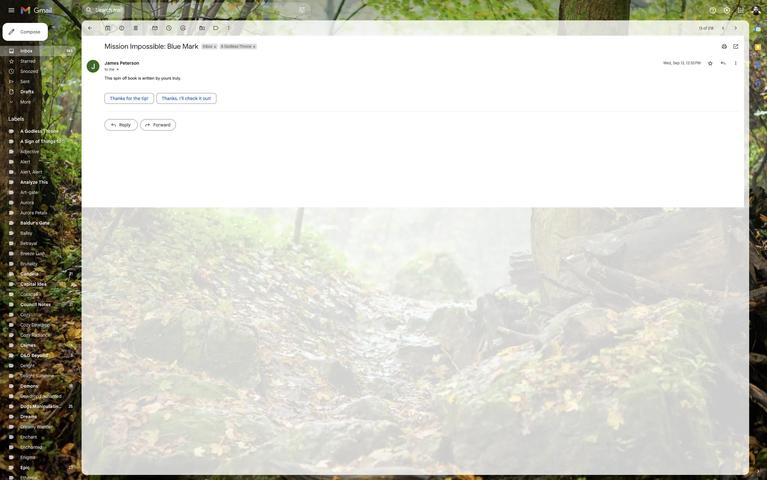 Task type: locate. For each thing, give the bounding box(es) containing it.
thanks for the tip!
[[110, 96, 149, 101]]

dogs
[[20, 404, 31, 410]]

0 vertical spatial this
[[105, 76, 112, 81]]

things
[[41, 139, 55, 145]]

sunshine
[[36, 374, 54, 379]]

1
[[71, 139, 73, 144], [71, 180, 73, 185], [71, 221, 73, 226], [71, 282, 73, 287], [71, 415, 73, 420]]

capital idea
[[20, 282, 47, 287]]

0 horizontal spatial to
[[57, 139, 61, 145]]

demons
[[20, 384, 38, 390]]

back to inbox image
[[87, 25, 93, 31]]

3
[[71, 354, 73, 358]]

gate
[[39, 220, 50, 226]]

reply
[[119, 122, 131, 128]]

older image
[[734, 25, 740, 31]]

throne
[[239, 44, 252, 49], [43, 129, 59, 134]]

baldur's
[[20, 220, 38, 226]]

for
[[126, 96, 132, 101]]

forward link
[[140, 119, 176, 131]]

impossible:
[[130, 42, 166, 51]]

2 cozy from the top
[[20, 323, 31, 328]]

0 vertical spatial aurora
[[20, 200, 34, 206]]

move to image
[[199, 25, 205, 31]]

1 vertical spatial dewdrop
[[20, 394, 39, 400]]

2 1 from the top
[[71, 180, 73, 185]]

godless inside button
[[225, 44, 239, 49]]

petals
[[35, 210, 47, 216]]

a godless throne for a godless throne button
[[221, 44, 252, 49]]

this right analyze in the top of the page
[[39, 180, 48, 185]]

inbox for inbox link
[[20, 48, 33, 54]]

a left sign
[[20, 139, 24, 145]]

1 for baldur's gate
[[71, 221, 73, 226]]

thanks, i'll check it out!
[[162, 96, 211, 101]]

aurora for the aurora link on the left top of page
[[20, 200, 34, 206]]

1 vertical spatial 21
[[69, 302, 73, 307]]

1 vertical spatial of
[[35, 139, 40, 145]]

0 vertical spatial a godless throne
[[221, 44, 252, 49]]

1 vertical spatial alert
[[32, 169, 42, 175]]

a
[[221, 44, 224, 49], [20, 129, 24, 134], [20, 139, 24, 145]]

1 vertical spatial aurora
[[20, 210, 34, 216]]

enchanted
[[40, 394, 62, 400], [20, 445, 42, 451]]

1 vertical spatial cozy
[[20, 323, 31, 328]]

3 1 from the top
[[71, 221, 73, 226]]

1 horizontal spatial throne
[[239, 44, 252, 49]]

1 aurora from the top
[[20, 200, 34, 206]]

lush
[[36, 251, 45, 257]]

inbox inside labels 'navigation'
[[20, 48, 33, 54]]

145
[[66, 48, 73, 53]]

2 21 from the top
[[69, 302, 73, 307]]

alert up alert,
[[20, 159, 30, 165]]

1 vertical spatial to
[[57, 139, 61, 145]]

is
[[138, 76, 141, 81]]

dogs manipulating time
[[20, 404, 73, 410]]

1 horizontal spatial inbox
[[203, 44, 213, 49]]

0 horizontal spatial this
[[39, 180, 48, 185]]

0 vertical spatial a
[[221, 44, 224, 49]]

1 1 from the top
[[71, 139, 73, 144]]

a sign of things to come link
[[20, 139, 75, 145]]

labels navigation
[[0, 20, 82, 481]]

12:35 pm
[[687, 61, 702, 65]]

inbox up starred
[[20, 48, 33, 54]]

cozy down cozy link
[[20, 323, 31, 328]]

adjective link
[[20, 149, 39, 155]]

a godless throne down more icon
[[221, 44, 252, 49]]

inbox inside button
[[203, 44, 213, 49]]

1 vertical spatial godless
[[25, 129, 42, 134]]

tab list
[[750, 20, 768, 458]]

2 aurora from the top
[[20, 210, 34, 216]]

delight sunshine link
[[20, 374, 54, 379]]

spin
[[114, 76, 121, 81]]

21 for council notes
[[69, 302, 73, 307]]

d&d
[[20, 353, 30, 359]]

enchant link
[[20, 435, 37, 441]]

to left me
[[105, 67, 108, 72]]

0 vertical spatial of
[[704, 26, 708, 30]]

aurora down "art-gate" link
[[20, 200, 34, 206]]

of inside labels 'navigation'
[[35, 139, 40, 145]]

None search field
[[82, 3, 311, 18]]

1 horizontal spatial godless
[[225, 44, 239, 49]]

godless down more icon
[[225, 44, 239, 49]]

brutality link
[[20, 261, 37, 267]]

0 vertical spatial 21
[[69, 272, 73, 277]]

cozy for cozy link
[[20, 312, 31, 318]]

0 horizontal spatial of
[[35, 139, 40, 145]]

0 vertical spatial to
[[105, 67, 108, 72]]

2 vertical spatial cozy
[[20, 333, 31, 339]]

wander
[[37, 425, 53, 430]]

18
[[69, 384, 73, 389]]

delight down delight link on the bottom left of page
[[20, 374, 35, 379]]

0 vertical spatial godless
[[225, 44, 239, 49]]

2 delight from the top
[[20, 374, 35, 379]]

mark as unread image
[[152, 25, 158, 31]]

cozy radiance
[[20, 333, 50, 339]]

a godless throne
[[221, 44, 252, 49], [20, 129, 59, 134]]

delight sunshine
[[20, 374, 54, 379]]

labels heading
[[8, 116, 68, 123]]

thanks for the tip! button
[[105, 93, 154, 104]]

dewdrop up the radiance
[[32, 323, 50, 328]]

cozy down council on the bottom of page
[[20, 312, 31, 318]]

more image
[[226, 25, 232, 31]]

0 horizontal spatial godless
[[25, 129, 42, 134]]

0 vertical spatial delight
[[20, 363, 35, 369]]

a right inbox button on the left of page
[[221, 44, 224, 49]]

thanks
[[110, 96, 125, 101]]

a for 1
[[20, 139, 24, 145]]

delight
[[20, 363, 35, 369], [20, 374, 35, 379]]

ballsy link
[[20, 231, 32, 236]]

compose
[[20, 29, 40, 35]]

0 vertical spatial enchanted
[[40, 394, 62, 400]]

sep
[[674, 61, 681, 65]]

0 vertical spatial alert
[[20, 159, 30, 165]]

Not starred checkbox
[[708, 60, 714, 66]]

1 vertical spatial enchanted
[[20, 445, 42, 451]]

3 cozy from the top
[[20, 333, 31, 339]]

off
[[122, 76, 127, 81]]

alert up "analyze this"
[[32, 169, 42, 175]]

a godless throne down labels heading
[[20, 129, 59, 134]]

godless
[[225, 44, 239, 49], [25, 129, 42, 134]]

dreams link
[[20, 414, 37, 420]]

dreamy wander link
[[20, 425, 53, 430]]

aurora link
[[20, 200, 34, 206]]

throne inside labels 'navigation'
[[43, 129, 59, 134]]

a godless throne inside button
[[221, 44, 252, 49]]

218
[[709, 26, 714, 30]]

1 vertical spatial a
[[20, 129, 24, 134]]

drafts link
[[20, 89, 34, 95]]

1 delight from the top
[[20, 363, 35, 369]]

enchanted up manipulating at the left of the page
[[40, 394, 62, 400]]

breeze lush
[[20, 251, 45, 257]]

godless for a godless throne button
[[225, 44, 239, 49]]

delight down "d&d"
[[20, 363, 35, 369]]

0 horizontal spatial inbox
[[20, 48, 33, 54]]

to
[[105, 67, 108, 72], [57, 139, 61, 145]]

to left come on the left of page
[[57, 139, 61, 145]]

james peterson
[[105, 60, 139, 66]]

a godless throne inside labels 'navigation'
[[20, 129, 59, 134]]

council notes link
[[20, 302, 51, 308]]

godless up sign
[[25, 129, 42, 134]]

a sign of things to come
[[20, 139, 75, 145]]

cozy dewdrop
[[20, 323, 50, 328]]

baldur's gate
[[20, 220, 50, 226]]

this left spin
[[105, 76, 112, 81]]

advanced search options image
[[296, 4, 309, 16]]

0 vertical spatial throne
[[239, 44, 252, 49]]

cozy for cozy dewdrop
[[20, 323, 31, 328]]

main menu image
[[8, 6, 15, 14]]

collapse link
[[20, 292, 38, 298]]

me
[[109, 67, 115, 72]]

dewdrop down "demons"
[[20, 394, 39, 400]]

1 vertical spatial a godless throne
[[20, 129, 59, 134]]

0 vertical spatial cozy
[[20, 312, 31, 318]]

1 cozy from the top
[[20, 312, 31, 318]]

a down labels
[[20, 129, 24, 134]]

it
[[199, 96, 202, 101]]

0 vertical spatial dewdrop
[[32, 323, 50, 328]]

1 horizontal spatial to
[[105, 67, 108, 72]]

betrayal link
[[20, 241, 37, 247]]

gmail image
[[20, 4, 55, 17]]

blue
[[167, 42, 181, 51]]

2 vertical spatial a
[[20, 139, 24, 145]]

1 21 from the top
[[69, 272, 73, 277]]

delete image
[[133, 25, 139, 31]]

of right the 13
[[704, 26, 708, 30]]

1 horizontal spatial a godless throne
[[221, 44, 252, 49]]

support image
[[710, 6, 718, 14]]

enigma link
[[20, 455, 35, 461]]

5 1 from the top
[[71, 415, 73, 420]]

1 vertical spatial throne
[[43, 129, 59, 134]]

1 vertical spatial this
[[39, 180, 48, 185]]

inbox
[[203, 44, 213, 49], [20, 48, 33, 54]]

1 vertical spatial delight
[[20, 374, 35, 379]]

21 for candela
[[69, 272, 73, 277]]

4 1 from the top
[[71, 282, 73, 287]]

analyze this
[[20, 180, 48, 185]]

enchant
[[20, 435, 37, 441]]

of right sign
[[35, 139, 40, 145]]

written
[[142, 76, 155, 81]]

brutality
[[20, 261, 37, 267]]

1 horizontal spatial this
[[105, 76, 112, 81]]

enchanted down enchant link
[[20, 445, 42, 451]]

1 horizontal spatial alert
[[32, 169, 42, 175]]

newer image
[[721, 25, 727, 31]]

0 horizontal spatial throne
[[43, 129, 59, 134]]

thanks,
[[162, 96, 178, 101]]

add to tasks image
[[180, 25, 186, 31]]

not starred image
[[708, 60, 714, 66]]

0 horizontal spatial a godless throne
[[20, 129, 59, 134]]

cozy up crimes
[[20, 333, 31, 339]]

aurora down the aurora link on the left top of page
[[20, 210, 34, 216]]

godless inside labels 'navigation'
[[25, 129, 42, 134]]

inbox right the mark
[[203, 44, 213, 49]]

ballsy
[[20, 231, 32, 236]]

peterson
[[120, 60, 139, 66]]

throne inside a godless throne button
[[239, 44, 252, 49]]

inbox for inbox button on the left of page
[[203, 44, 213, 49]]

cozy
[[20, 312, 31, 318], [20, 323, 31, 328], [20, 333, 31, 339]]



Task type: vqa. For each thing, say whether or not it's contained in the screenshot.
the Betrayal link
yes



Task type: describe. For each thing, give the bounding box(es) containing it.
out!
[[203, 96, 211, 101]]

report spam image
[[119, 25, 125, 31]]

1 for capital idea
[[71, 282, 73, 287]]

cozy dewdrop link
[[20, 323, 50, 328]]

alert, alert link
[[20, 169, 42, 175]]

sign
[[25, 139, 34, 145]]

breeze lush link
[[20, 251, 45, 257]]

1 for a sign of things to come
[[71, 139, 73, 144]]

d&d beyond link
[[20, 353, 48, 359]]

book
[[128, 76, 137, 81]]

analyze this link
[[20, 180, 48, 185]]

inbox link
[[20, 48, 33, 54]]

delight link
[[20, 363, 35, 369]]

capital
[[20, 282, 36, 287]]

show details image
[[116, 68, 120, 71]]

godless for a godless throne link
[[25, 129, 42, 134]]

cozy for cozy radiance
[[20, 333, 31, 339]]

dreamy
[[20, 425, 36, 430]]

epic
[[20, 466, 30, 471]]

by
[[156, 76, 160, 81]]

dogs manipulating time link
[[20, 404, 73, 410]]

a godless throne button
[[220, 44, 252, 49]]

14
[[69, 343, 73, 348]]

25
[[69, 405, 73, 409]]

aurora petals link
[[20, 210, 47, 216]]

art-
[[20, 190, 29, 196]]

delight for delight link on the bottom left of page
[[20, 363, 35, 369]]

a inside a godless throne button
[[221, 44, 224, 49]]

sent
[[20, 79, 30, 85]]

yours
[[161, 76, 171, 81]]

collapse
[[20, 292, 38, 298]]

4
[[71, 129, 73, 134]]

forward
[[153, 122, 171, 128]]

a for 4
[[20, 129, 24, 134]]

dreams
[[20, 414, 37, 420]]

adjective
[[20, 149, 39, 155]]

cozy link
[[20, 312, 31, 318]]

1 for dreams
[[71, 415, 73, 420]]

1 horizontal spatial of
[[704, 26, 708, 30]]

candela link
[[20, 272, 38, 277]]

sent link
[[20, 79, 30, 85]]

candela
[[20, 272, 38, 277]]

capital idea link
[[20, 282, 47, 287]]

starred link
[[20, 58, 35, 64]]

0 horizontal spatial alert
[[20, 159, 30, 165]]

wed, sep 13, 12:35 pm cell
[[664, 60, 702, 66]]

13 of 218
[[700, 26, 714, 30]]

compose button
[[3, 23, 48, 41]]

notes
[[38, 302, 51, 308]]

alert link
[[20, 159, 30, 165]]

reply link
[[105, 119, 138, 131]]

search mail image
[[84, 4, 95, 16]]

snooze image
[[166, 25, 172, 31]]

alert, alert
[[20, 169, 42, 175]]

time
[[62, 404, 73, 410]]

tip!
[[142, 96, 149, 101]]

mark
[[183, 42, 199, 51]]

manipulating
[[33, 404, 61, 410]]

wed, sep 13, 12:35 pm
[[664, 61, 702, 65]]

d&d beyond
[[20, 353, 48, 359]]

the
[[133, 96, 140, 101]]

gate
[[29, 190, 38, 196]]

alert,
[[20, 169, 31, 175]]

mission
[[105, 42, 129, 51]]

drafts
[[20, 89, 34, 95]]

aurora for aurora petals
[[20, 210, 34, 216]]

snoozed
[[20, 69, 38, 74]]

delight for delight sunshine
[[20, 374, 35, 379]]

radiance
[[32, 333, 50, 339]]

this inside labels 'navigation'
[[39, 180, 48, 185]]

check
[[185, 96, 198, 101]]

cozy radiance link
[[20, 333, 50, 339]]

art-gate link
[[20, 190, 38, 196]]

beyond
[[31, 353, 48, 359]]

a godless throne for a godless throne link
[[20, 129, 59, 134]]

labels image
[[213, 25, 220, 31]]

thanks, i'll check it out! button
[[157, 93, 217, 104]]

inbox button
[[202, 44, 213, 49]]

enchanted link
[[20, 445, 42, 451]]

23
[[69, 466, 73, 471]]

snoozed link
[[20, 69, 38, 74]]

13
[[700, 26, 703, 30]]

starred
[[20, 58, 35, 64]]

baldur's gate link
[[20, 220, 50, 226]]

mission impossible: blue mark
[[105, 42, 199, 51]]

this spin off book is written by yours truly.
[[105, 76, 182, 81]]

Search mail text field
[[96, 7, 281, 13]]

throne for a godless throne link
[[43, 129, 59, 134]]

1 for analyze this
[[71, 180, 73, 185]]

i'll
[[179, 96, 184, 101]]

dewdrop enchanted link
[[20, 394, 62, 400]]

archive image
[[105, 25, 111, 31]]

settings image
[[724, 6, 732, 14]]

truly.
[[173, 76, 181, 81]]

to inside labels 'navigation'
[[57, 139, 61, 145]]

throne for a godless throne button
[[239, 44, 252, 49]]

more button
[[0, 97, 77, 107]]

crimes link
[[20, 343, 36, 349]]



